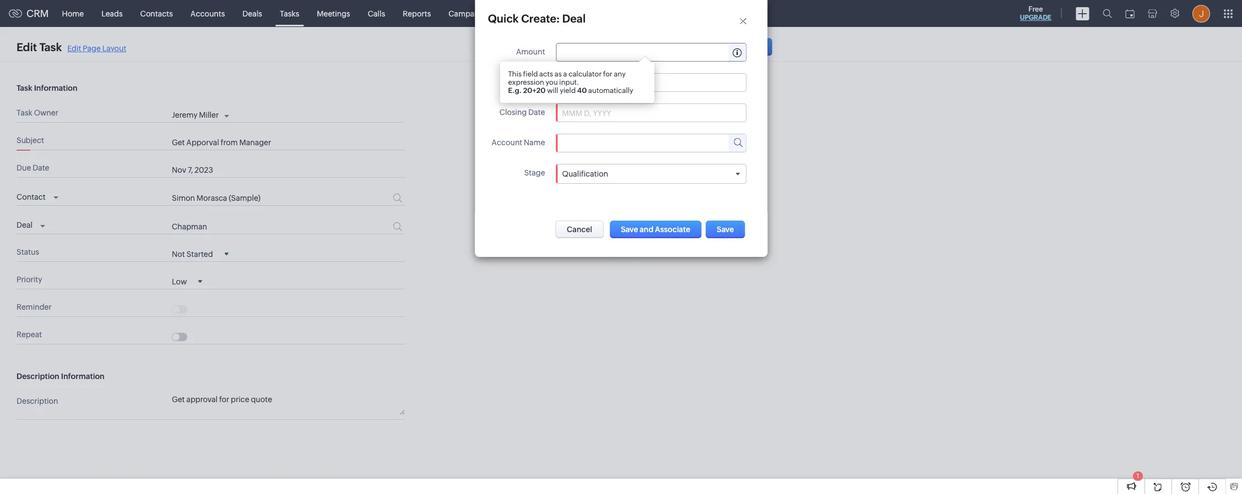 Task type: describe. For each thing, give the bounding box(es) containing it.
home link
[[53, 0, 93, 27]]

edit inside edit task edit page layout
[[67, 44, 81, 53]]

as
[[555, 70, 562, 78]]

quick
[[488, 12, 519, 25]]

automatically
[[588, 87, 634, 95]]

0 vertical spatial task
[[39, 40, 62, 53]]

owner
[[34, 109, 58, 117]]

qualification
[[562, 170, 608, 179]]

mmm d, yyyy text field
[[172, 166, 370, 175]]

documents
[[507, 9, 549, 18]]

deals
[[243, 9, 262, 18]]

40
[[577, 87, 587, 95]]

subject
[[17, 136, 44, 145]]

documents link
[[499, 0, 558, 27]]

accounts
[[191, 9, 225, 18]]

jeremy miller
[[172, 111, 219, 120]]

meetings
[[317, 9, 350, 18]]

information for task information
[[34, 84, 77, 93]]

repeat
[[17, 330, 42, 339]]

description for description information
[[17, 372, 59, 381]]

profile image
[[1193, 5, 1211, 22]]

Qualification field
[[557, 165, 746, 184]]

create menu image
[[1076, 7, 1090, 20]]

contacts
[[140, 9, 173, 18]]

create menu element
[[1069, 0, 1096, 27]]

home
[[62, 9, 84, 18]]

deals link
[[234, 0, 271, 27]]

amount
[[516, 47, 545, 56]]

calls link
[[359, 0, 394, 27]]

task for owner
[[17, 109, 32, 117]]

create: deal
[[521, 12, 586, 25]]

contacts link
[[131, 0, 182, 27]]

yield
[[560, 87, 576, 95]]

visits link
[[558, 0, 594, 27]]

free upgrade
[[1020, 5, 1052, 21]]

this
[[508, 70, 522, 78]]

account name
[[491, 138, 545, 147]]

campaigns
[[449, 9, 490, 18]]

information for description information
[[61, 372, 104, 381]]

reminder
[[17, 303, 52, 312]]

leads
[[101, 9, 123, 18]]

meetings link
[[308, 0, 359, 27]]

description for description
[[17, 397, 58, 406]]

for
[[603, 70, 613, 78]]

crm
[[26, 8, 49, 19]]

field
[[523, 70, 538, 78]]

you
[[546, 78, 558, 87]]

any
[[614, 70, 626, 78]]

will
[[547, 87, 558, 95]]

calendar image
[[1126, 9, 1135, 18]]

calculator
[[569, 70, 602, 78]]

search image
[[1103, 9, 1112, 18]]

leads link
[[93, 0, 131, 27]]

visits
[[567, 9, 585, 18]]

calls
[[368, 9, 385, 18]]

date for due date
[[33, 164, 49, 172]]

Get approval for price quote text field
[[172, 395, 405, 415]]

name for account name
[[524, 138, 545, 147]]

accounts link
[[182, 0, 234, 27]]



Task type: locate. For each thing, give the bounding box(es) containing it.
1 vertical spatial description
[[17, 397, 58, 406]]

2 vertical spatial task
[[17, 109, 32, 117]]

name
[[524, 78, 545, 87], [524, 138, 545, 147]]

description down description information
[[17, 397, 58, 406]]

page
[[83, 44, 101, 53]]

0 vertical spatial name
[[524, 78, 545, 87]]

reports link
[[394, 0, 440, 27]]

0 horizontal spatial date
[[33, 164, 49, 172]]

due
[[17, 164, 31, 172]]

2 description from the top
[[17, 397, 58, 406]]

description
[[17, 372, 59, 381], [17, 397, 58, 406]]

0 horizontal spatial edit
[[17, 40, 37, 53]]

None text field
[[562, 48, 714, 57]]

1 vertical spatial information
[[61, 372, 104, 381]]

expression
[[508, 78, 544, 87]]

edit task edit page layout
[[17, 40, 126, 53]]

description down repeat
[[17, 372, 59, 381]]

account
[[491, 138, 522, 147]]

reports
[[403, 9, 431, 18]]

task down crm
[[39, 40, 62, 53]]

jeremy
[[172, 111, 198, 120]]

status
[[17, 248, 39, 257]]

a
[[563, 70, 567, 78]]

e.g.
[[508, 87, 522, 95]]

deal
[[506, 78, 522, 87]]

0 vertical spatial description
[[17, 372, 59, 381]]

closing
[[499, 108, 527, 117]]

task left owner
[[17, 109, 32, 117]]

1 description from the top
[[17, 372, 59, 381]]

2 name from the top
[[524, 138, 545, 147]]

None text field
[[562, 78, 741, 87], [172, 138, 405, 147], [172, 194, 351, 203], [172, 222, 351, 231], [562, 78, 741, 87], [172, 138, 405, 147], [172, 194, 351, 203], [172, 222, 351, 231]]

date right "due"
[[33, 164, 49, 172]]

MMM d, yyyy
 text field
[[562, 109, 651, 117]]

description information
[[17, 372, 104, 381]]

1 name from the top
[[524, 78, 545, 87]]

search element
[[1096, 0, 1119, 27]]

edit page layout link
[[67, 44, 126, 53]]

None button
[[602, 38, 651, 56], [655, 38, 729, 56], [733, 38, 772, 56], [555, 221, 604, 239], [610, 221, 701, 239], [602, 38, 651, 56], [655, 38, 729, 56], [733, 38, 772, 56], [555, 221, 604, 239], [610, 221, 701, 239]]

edit
[[17, 40, 37, 53], [67, 44, 81, 53]]

task up task owner
[[17, 84, 32, 93]]

stage
[[524, 169, 545, 177]]

acts
[[539, 70, 553, 78]]

quick create: deal
[[488, 12, 586, 25]]

miller
[[199, 111, 219, 120]]

task owner
[[17, 109, 58, 117]]

date
[[528, 108, 545, 117], [33, 164, 49, 172]]

profile element
[[1186, 0, 1217, 27]]

tasks
[[280, 9, 299, 18]]

1 vertical spatial name
[[524, 138, 545, 147]]

layout
[[102, 44, 126, 53]]

edit left page
[[67, 44, 81, 53]]

closing date
[[499, 108, 545, 117]]

task for information
[[17, 84, 32, 93]]

1 vertical spatial date
[[33, 164, 49, 172]]

1 horizontal spatial date
[[528, 108, 545, 117]]

None submit
[[706, 221, 745, 239]]

name for deal name
[[524, 78, 545, 87]]

free
[[1029, 5, 1043, 13]]

edit down crm link
[[17, 40, 37, 53]]

due date
[[17, 164, 49, 172]]

campaigns link
[[440, 0, 499, 27]]

1 vertical spatial task
[[17, 84, 32, 93]]

task information
[[17, 84, 77, 93]]

input.
[[559, 78, 579, 87]]

information
[[34, 84, 77, 93], [61, 372, 104, 381]]

upgrade
[[1020, 14, 1052, 21]]

1
[[1137, 473, 1140, 480]]

deal name
[[506, 78, 545, 87]]

0 vertical spatial date
[[528, 108, 545, 117]]

tasks link
[[271, 0, 308, 27]]

crm link
[[9, 8, 49, 19]]

date down 20+20
[[528, 108, 545, 117]]

20+20
[[523, 87, 546, 95]]

1 horizontal spatial edit
[[67, 44, 81, 53]]

0 vertical spatial information
[[34, 84, 77, 93]]

priority
[[17, 275, 42, 284]]

date for closing date
[[528, 108, 545, 117]]

this field acts as a calculator for any expression you input. e.g. 20+20 will yield 40 automatically
[[508, 70, 634, 95]]

task
[[39, 40, 62, 53], [17, 84, 32, 93], [17, 109, 32, 117]]



Task type: vqa. For each thing, say whether or not it's contained in the screenshot.
contacts IMAGE
no



